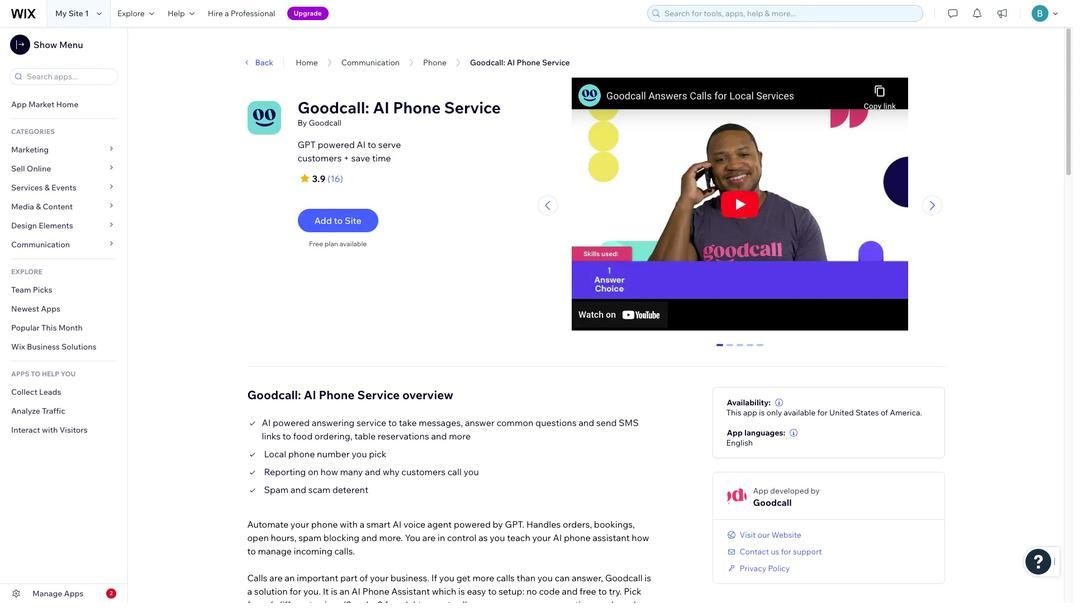 Task type: locate. For each thing, give the bounding box(es) containing it.
media & content link
[[0, 197, 128, 216]]

site up free plan available
[[345, 215, 362, 226]]

events
[[51, 183, 76, 193]]

to right the add
[[334, 215, 343, 226]]

a right hire on the top left of page
[[225, 8, 229, 18]]

2 vertical spatial a
[[247, 586, 252, 598]]

messages,
[[419, 418, 463, 429]]

Search for tools, apps, help & more... field
[[662, 6, 920, 21]]

1 vertical spatial your
[[533, 533, 551, 544]]

goodcall down "developed"
[[754, 497, 792, 509]]

powered up + on the left top of page
[[318, 139, 355, 150]]

1 vertical spatial goodcall
[[754, 497, 792, 509]]

you up "code"
[[538, 573, 553, 584]]

1 horizontal spatial how
[[632, 533, 650, 544]]

phone for goodcall: ai phone service  overview
[[319, 388, 355, 402]]

powered up "control"
[[454, 519, 491, 530]]

0 vertical spatial site
[[69, 8, 83, 18]]

my site 1
[[55, 8, 89, 18]]

a left smart
[[360, 519, 365, 530]]

which
[[432, 586, 457, 598]]

questions inside ai powered answering service to take messages, answer common questions and send sms links to food ordering, table reservations and more
[[536, 418, 577, 429]]

are left in
[[423, 533, 436, 544]]

teach
[[507, 533, 531, 544]]

1 horizontal spatial powered
[[318, 139, 355, 150]]

answer inside ai powered answering service to take messages, answer common questions and send sms links to food ordering, table reservations and more
[[465, 418, 495, 429]]

1 horizontal spatial for
[[781, 547, 792, 557]]

and down can
[[562, 586, 578, 598]]

0 horizontal spatial 2
[[110, 591, 113, 598]]

service
[[542, 58, 570, 68], [444, 98, 501, 117], [357, 388, 400, 402]]

1 horizontal spatial communication link
[[342, 58, 400, 68]]

customers inside gpt powered ai to serve customers + save time
[[298, 153, 342, 164]]

try.
[[609, 586, 622, 598]]

powered up the 'food'
[[273, 418, 310, 429]]

2 vertical spatial app
[[754, 486, 769, 496]]

1 vertical spatial with
[[340, 519, 358, 530]]

questions down free
[[555, 600, 596, 604]]

phone for goodcall: ai phone service by goodcall
[[393, 98, 441, 117]]

2 horizontal spatial for
[[818, 408, 828, 418]]

to right links
[[283, 431, 291, 442]]

site inside button
[[345, 215, 362, 226]]

customers
[[298, 153, 342, 164], [402, 467, 446, 478]]

sell online
[[11, 164, 51, 174]]

apps up "popular this month" at the left of the page
[[41, 304, 60, 314]]

powered inside ai powered answering service to take messages, answer common questions and send sms links to food ordering, table reservations and more
[[273, 418, 310, 429]]

goodcall: up by at the left of the page
[[298, 98, 370, 117]]

male,
[[353, 600, 376, 604]]

to up time
[[368, 139, 376, 150]]

2 horizontal spatial powered
[[454, 519, 491, 530]]

available right only
[[784, 408, 816, 418]]

developed
[[771, 486, 809, 496]]

1 vertical spatial home
[[56, 100, 78, 110]]

gpt powered ai to serve customers + save time
[[298, 139, 401, 164]]

0 vertical spatial answer
[[465, 418, 495, 429]]

+
[[344, 153, 349, 164]]

& right media on the left top
[[36, 202, 41, 212]]

0 vertical spatial questions
[[536, 418, 577, 429]]

0 vertical spatial how
[[321, 467, 338, 478]]

home
[[296, 58, 318, 68], [56, 100, 78, 110]]

0 vertical spatial 3
[[748, 344, 753, 354]]

0 horizontal spatial this
[[41, 323, 57, 333]]

and down messages,
[[431, 431, 447, 442]]

common inside "automate your phone with a smart ai voice agent powered by gpt. handles orders, bookings, open hours, spam blocking and more.   you are in control as you teach your ai phone assistant how to manage incoming calls. calls are an important part of your business.  if you get more calls than you can answer, goodcall is a solution for you.  it is an ai phone assistant which is easy to setup: no code and free to try.   pick from 6 different voices (3 male, 3 female) to greet callers, answer common questions and"
[[516, 600, 553, 604]]

to down 'assistant'
[[418, 600, 427, 604]]

marketing
[[11, 145, 49, 155]]

customers down gpt
[[298, 153, 342, 164]]

setup:
[[499, 586, 525, 598]]

an up 'solution'
[[285, 573, 295, 584]]

0 vertical spatial your
[[291, 519, 309, 530]]

goodcall inside "automate your phone with a smart ai voice agent powered by gpt. handles orders, bookings, open hours, spam blocking and more.   you are in control as you teach your ai phone assistant how to manage incoming calls. calls are an important part of your business.  if you get more calls than you can answer, goodcall is a solution for you.  it is an ai phone assistant which is easy to setup: no code and free to try.   pick from 6 different voices (3 male, 3 female) to greet callers, answer common questions and"
[[605, 573, 643, 584]]

2 horizontal spatial app
[[754, 486, 769, 496]]

& left events
[[45, 183, 50, 193]]

2 vertical spatial powered
[[454, 519, 491, 530]]

1 right 0
[[728, 344, 733, 354]]

powered inside gpt powered ai to serve customers + save time
[[318, 139, 355, 150]]

to
[[368, 139, 376, 150], [334, 215, 343, 226], [388, 418, 397, 429], [283, 431, 291, 442], [247, 546, 256, 557], [488, 586, 497, 598], [599, 586, 607, 598], [418, 600, 427, 604]]

explore
[[117, 8, 145, 18]]

how right on
[[321, 467, 338, 478]]

goodcall: inside goodcall: ai phone service by goodcall
[[298, 98, 370, 117]]

handles
[[527, 519, 561, 530]]

available
[[340, 240, 367, 248], [784, 408, 816, 418]]

only
[[767, 408, 782, 418]]

by
[[298, 118, 307, 128]]

goodcall: ai phone service button
[[465, 54, 576, 71]]

0 horizontal spatial 3
[[378, 600, 383, 604]]

goodcall: ai phone service  logo image
[[247, 101, 281, 135]]

your up male,
[[370, 573, 389, 584]]

how
[[321, 467, 338, 478], [632, 533, 650, 544]]

answer,
[[572, 573, 603, 584]]

menu
[[59, 39, 83, 50]]

phone up spam
[[311, 519, 338, 530]]

1 vertical spatial an
[[340, 586, 350, 598]]

spam
[[299, 533, 322, 544]]

service for goodcall: ai phone service by goodcall
[[444, 98, 501, 117]]

local phone number you pick
[[264, 449, 387, 460]]

1 vertical spatial more
[[473, 573, 495, 584]]

app
[[11, 100, 27, 110], [727, 428, 743, 438], [754, 486, 769, 496]]

automate your phone with a smart ai voice agent powered by gpt. handles orders, bookings, open hours, spam blocking and more.   you are in control as you teach your ai phone assistant how to manage incoming calls. calls are an important part of your business.  if you get more calls than you can answer, goodcall is a solution for you.  it is an ai phone assistant which is easy to setup: no code and free to try.   pick from 6 different voices (3 male, 3 female) to greet callers, answer common questions and
[[247, 519, 652, 604]]

you left pick
[[352, 449, 367, 460]]

1 right the my
[[85, 8, 89, 18]]

answering
[[312, 418, 355, 429]]

your down handles
[[533, 533, 551, 544]]

by right "developed"
[[811, 486, 820, 496]]

are up 'solution'
[[270, 573, 283, 584]]

2 vertical spatial your
[[370, 573, 389, 584]]

more up easy
[[473, 573, 495, 584]]

1 vertical spatial questions
[[555, 600, 596, 604]]

0 vertical spatial apps
[[41, 304, 60, 314]]

of right part
[[360, 573, 368, 584]]

to left try. at the bottom right
[[599, 586, 607, 598]]

1 vertical spatial of
[[360, 573, 368, 584]]

1 vertical spatial common
[[516, 600, 553, 604]]

sell
[[11, 164, 25, 174]]

2 horizontal spatial a
[[360, 519, 365, 530]]

1 vertical spatial how
[[632, 533, 650, 544]]

answer
[[465, 418, 495, 429], [484, 600, 514, 604]]

incoming
[[294, 546, 333, 557]]

your up spam
[[291, 519, 309, 530]]

0 vertical spatial more
[[449, 431, 471, 442]]

phone down the 'food'
[[288, 449, 315, 460]]

for right us
[[781, 547, 792, 557]]

0 horizontal spatial with
[[42, 426, 58, 436]]

2 right 0
[[738, 344, 743, 354]]

show menu
[[34, 39, 83, 50]]

with up the blocking
[[340, 519, 358, 530]]

1 horizontal spatial 3
[[748, 344, 753, 354]]

0 vertical spatial goodcall
[[309, 118, 342, 128]]

app languages:
[[727, 428, 786, 438]]

and down smart
[[362, 533, 377, 544]]

answer right messages,
[[465, 418, 495, 429]]

1 horizontal spatial apps
[[64, 589, 84, 599]]

number
[[317, 449, 350, 460]]

manage
[[258, 546, 292, 557]]

0 horizontal spatial app
[[11, 100, 27, 110]]

voices
[[315, 600, 341, 604]]

2 horizontal spatial goodcall
[[754, 497, 792, 509]]

1 horizontal spatial goodcall
[[605, 573, 643, 584]]

goodcall: for goodcall: ai phone service  overview
[[247, 388, 301, 402]]

how down bookings,
[[632, 533, 650, 544]]

0 horizontal spatial for
[[290, 586, 302, 598]]

agent
[[428, 519, 452, 530]]

1 vertical spatial communication
[[11, 240, 72, 250]]

0 vertical spatial 2
[[738, 344, 743, 354]]

3 left the 4 at bottom right
[[748, 344, 753, 354]]

0 horizontal spatial by
[[493, 519, 503, 530]]

business
[[27, 342, 60, 352]]

1 horizontal spatial a
[[247, 586, 252, 598]]

from
[[247, 600, 267, 604]]

goodcall:
[[470, 58, 506, 68], [298, 98, 370, 117], [247, 388, 301, 402]]

goodcall: up links
[[247, 388, 301, 402]]

show menu button
[[10, 35, 83, 55]]

calls.
[[335, 546, 355, 557]]

automate
[[247, 519, 289, 530]]

a up from at the left
[[247, 586, 252, 598]]

you
[[352, 449, 367, 460], [464, 467, 479, 478], [490, 533, 505, 544], [439, 573, 455, 584], [538, 573, 553, 584]]

1 vertical spatial are
[[270, 573, 283, 584]]

1 vertical spatial service
[[444, 98, 501, 117]]

0 horizontal spatial &
[[36, 202, 41, 212]]

for left united
[[818, 408, 828, 418]]

callers,
[[453, 600, 482, 604]]

apps right manage
[[64, 589, 84, 599]]

1 vertical spatial for
[[781, 547, 792, 557]]

contact
[[740, 547, 769, 557]]

1 vertical spatial available
[[784, 408, 816, 418]]

you right as
[[490, 533, 505, 544]]

ai
[[507, 58, 515, 68], [373, 98, 390, 117], [357, 139, 366, 150], [304, 388, 316, 402], [262, 418, 271, 429], [393, 519, 402, 530], [553, 533, 562, 544], [352, 586, 361, 598]]

picks
[[33, 285, 52, 295]]

help
[[42, 370, 59, 379]]

0 vertical spatial of
[[881, 408, 889, 418]]

phone for goodcall: ai phone service
[[517, 58, 541, 68]]

leads
[[39, 388, 61, 398]]

than
[[517, 573, 536, 584]]

goodcall up try. at the bottom right
[[605, 573, 643, 584]]

for up different
[[290, 586, 302, 598]]

1 vertical spatial 3
[[378, 600, 383, 604]]

of right states
[[881, 408, 889, 418]]

manage apps
[[32, 589, 84, 599]]

0 horizontal spatial goodcall
[[309, 118, 342, 128]]

1 vertical spatial by
[[493, 519, 503, 530]]

0 horizontal spatial a
[[225, 8, 229, 18]]

2
[[738, 344, 743, 354], [110, 591, 113, 598]]

0 vertical spatial &
[[45, 183, 50, 193]]

service inside goodcall: ai phone service by goodcall
[[444, 98, 501, 117]]

goodcall: for goodcall: ai phone service
[[470, 58, 506, 68]]

answer down "setup:"
[[484, 600, 514, 604]]

home right 'market'
[[56, 100, 78, 110]]

to right easy
[[488, 586, 497, 598]]

by inside "automate your phone with a smart ai voice agent powered by gpt. handles orders, bookings, open hours, spam blocking and more.   you are in control as you teach your ai phone assistant how to manage incoming calls. calls are an important part of your business.  if you get more calls than you can answer, goodcall is a solution for you.  it is an ai phone assistant which is easy to setup: no code and free to try.   pick from 6 different voices (3 male, 3 female) to greet callers, answer common questions and"
[[493, 519, 503, 530]]

in
[[438, 533, 445, 544]]

0 vertical spatial home
[[296, 58, 318, 68]]

1 vertical spatial powered
[[273, 418, 310, 429]]

service for goodcall: ai phone service
[[542, 58, 570, 68]]

Search apps... field
[[23, 69, 114, 84]]

questions
[[536, 418, 577, 429], [555, 600, 596, 604]]

this inside popular this month 'link'
[[41, 323, 57, 333]]

app left languages:
[[727, 428, 743, 438]]

with inside sidebar element
[[42, 426, 58, 436]]

0 vertical spatial service
[[542, 58, 570, 68]]

0 horizontal spatial service
[[357, 388, 400, 402]]

service inside 'button'
[[542, 58, 570, 68]]

to
[[31, 370, 40, 379]]

hire a professional
[[208, 8, 275, 18]]

common inside ai powered answering service to take messages, answer common questions and send sms links to food ordering, table reservations and more
[[497, 418, 534, 429]]

0 vertical spatial phone
[[288, 449, 315, 460]]

and left "send"
[[579, 418, 595, 429]]

1 horizontal spatial more
[[473, 573, 495, 584]]

(
[[328, 173, 331, 185]]

site
[[69, 8, 83, 18], [345, 215, 362, 226]]

an up "(3"
[[340, 586, 350, 598]]

0 horizontal spatial communication
[[11, 240, 72, 250]]

by left "gpt."
[[493, 519, 503, 530]]

goodcall: inside 'button'
[[470, 58, 506, 68]]

2 inside sidebar element
[[110, 591, 113, 598]]

part
[[341, 573, 358, 584]]

site right the my
[[69, 8, 83, 18]]

this up wix business solutions at the left bottom of the page
[[41, 323, 57, 333]]

2 right manage apps
[[110, 591, 113, 598]]

1 vertical spatial apps
[[64, 589, 84, 599]]

1 horizontal spatial your
[[370, 573, 389, 584]]

this left the 'app'
[[727, 408, 742, 418]]

to inside button
[[334, 215, 343, 226]]

0 horizontal spatial of
[[360, 573, 368, 584]]

0 vertical spatial communication link
[[342, 58, 400, 68]]

solution
[[254, 586, 288, 598]]

service
[[357, 418, 386, 429]]

app right developed by goodcall image
[[754, 486, 769, 496]]

customers left call
[[402, 467, 446, 478]]

with inside "automate your phone with a smart ai voice agent powered by gpt. handles orders, bookings, open hours, spam blocking and more.   you are in control as you teach your ai phone assistant how to manage incoming calls. calls are an important part of your business.  if you get more calls than you can answer, goodcall is a solution for you.  it is an ai phone assistant which is easy to setup: no code and free to try.   pick from 6 different voices (3 male, 3 female) to greet callers, answer common questions and"
[[340, 519, 358, 530]]

0 horizontal spatial 1
[[85, 8, 89, 18]]

2 vertical spatial goodcall
[[605, 573, 643, 584]]

1 vertical spatial goodcall:
[[298, 98, 370, 117]]

communication link
[[342, 58, 400, 68], [0, 235, 128, 254]]

1 horizontal spatial app
[[727, 428, 743, 438]]

1 vertical spatial answer
[[484, 600, 514, 604]]

1 vertical spatial app
[[727, 428, 743, 438]]

app left 'market'
[[11, 100, 27, 110]]

to down open
[[247, 546, 256, 557]]

app for app market home
[[11, 100, 27, 110]]

of inside "automate your phone with a smart ai voice agent powered by gpt. handles orders, bookings, open hours, spam blocking and more.   you are in control as you teach your ai phone assistant how to manage incoming calls. calls are an important part of your business.  if you get more calls than you can answer, goodcall is a solution for you.  it is an ai phone assistant which is easy to setup: no code and free to try.   pick from 6 different voices (3 male, 3 female) to greet callers, answer common questions and"
[[360, 573, 368, 584]]

1
[[85, 8, 89, 18], [728, 344, 733, 354]]

gpt.
[[505, 519, 525, 530]]

of
[[881, 408, 889, 418], [360, 573, 368, 584]]

questions left "send"
[[536, 418, 577, 429]]

0 vertical spatial available
[[340, 240, 367, 248]]

0 horizontal spatial home
[[56, 100, 78, 110]]

1 horizontal spatial customers
[[402, 467, 446, 478]]

you.
[[304, 586, 321, 598]]

phone down orders,
[[564, 533, 591, 544]]

1 horizontal spatial this
[[727, 408, 742, 418]]

goodcall right by at the left of the page
[[309, 118, 342, 128]]

more inside ai powered answering service to take messages, answer common questions and send sms links to food ordering, table reservations and more
[[449, 431, 471, 442]]

interact
[[11, 426, 40, 436]]

with down the traffic
[[42, 426, 58, 436]]

3
[[748, 344, 753, 354], [378, 600, 383, 604]]

goodcall: right phone link
[[470, 58, 506, 68]]

my
[[55, 8, 67, 18]]

analyze traffic
[[11, 407, 65, 417]]

1 horizontal spatial service
[[444, 98, 501, 117]]

home inside sidebar element
[[56, 100, 78, 110]]

home right back
[[296, 58, 318, 68]]

1 horizontal spatial 1
[[728, 344, 733, 354]]

phone inside goodcall: ai phone service by goodcall
[[393, 98, 441, 117]]

more down messages,
[[449, 431, 471, 442]]

0 vertical spatial customers
[[298, 153, 342, 164]]

0 horizontal spatial customers
[[298, 153, 342, 164]]

back button
[[242, 58, 274, 68]]

links
[[262, 431, 281, 442]]

1 horizontal spatial communication
[[342, 58, 400, 68]]

calls
[[497, 573, 515, 584]]

0 horizontal spatial powered
[[273, 418, 310, 429]]

powered for ai
[[318, 139, 355, 150]]

app inside the app developed by goodcall
[[754, 486, 769, 496]]

available right plan
[[340, 240, 367, 248]]

phone inside 'goodcall: ai phone service' 'button'
[[517, 58, 541, 68]]

1 horizontal spatial by
[[811, 486, 820, 496]]

0 vertical spatial are
[[423, 533, 436, 544]]

app inside sidebar element
[[11, 100, 27, 110]]

2 vertical spatial phone
[[564, 533, 591, 544]]

3 right male,
[[378, 600, 383, 604]]

1 vertical spatial customers
[[402, 467, 446, 478]]

1 vertical spatial &
[[36, 202, 41, 212]]

1 horizontal spatial &
[[45, 183, 50, 193]]

0 horizontal spatial how
[[321, 467, 338, 478]]

goodcall
[[309, 118, 342, 128], [754, 497, 792, 509], [605, 573, 643, 584]]

1 horizontal spatial site
[[345, 215, 362, 226]]

ai inside gpt powered ai to serve customers + save time
[[357, 139, 366, 150]]



Task type: vqa. For each thing, say whether or not it's contained in the screenshot.
'Goodcall:' corresponding to Goodcall: AI Phone Service
yes



Task type: describe. For each thing, give the bounding box(es) containing it.
1 vertical spatial this
[[727, 408, 742, 418]]

you
[[61, 370, 76, 379]]

visit our website
[[740, 530, 802, 541]]

newest
[[11, 304, 39, 314]]

media
[[11, 202, 34, 212]]

& for events
[[45, 183, 50, 193]]

0 vertical spatial an
[[285, 573, 295, 584]]

hire a professional link
[[201, 0, 282, 27]]

)
[[340, 173, 343, 185]]

on
[[308, 467, 319, 478]]

you right if
[[439, 573, 455, 584]]

app for app languages:
[[727, 428, 743, 438]]

greet
[[429, 600, 451, 604]]

goodcall: for goodcall: ai phone service by goodcall
[[298, 98, 370, 117]]

you right call
[[464, 467, 479, 478]]

back
[[255, 58, 274, 68]]

1 vertical spatial phone
[[311, 519, 338, 530]]

availability:
[[727, 398, 771, 408]]

online
[[27, 164, 51, 174]]

contact us for support
[[740, 547, 822, 557]]

it
[[323, 586, 329, 598]]

solutions
[[61, 342, 97, 352]]

3.9
[[312, 173, 326, 185]]

ai inside ai powered answering service to take messages, answer common questions and send sms links to food ordering, table reservations and more
[[262, 418, 271, 429]]

(3
[[343, 600, 351, 604]]

upgrade button
[[287, 7, 329, 20]]

design elements link
[[0, 216, 128, 235]]

app developed by goodcall
[[754, 486, 820, 509]]

interact with visitors
[[11, 426, 88, 436]]

popular this month
[[11, 323, 83, 333]]

food
[[293, 431, 313, 442]]

this app is only available for united states of america.
[[727, 408, 923, 418]]

ai inside 'button'
[[507, 58, 515, 68]]

powered inside "automate your phone with a smart ai voice agent powered by gpt. handles orders, bookings, open hours, spam blocking and more.   you are in control as you teach your ai phone assistant how to manage incoming calls. calls are an important part of your business.  if you get more calls than you can answer, goodcall is a solution for you.  it is an ai phone assistant which is easy to setup: no code and free to try.   pick from 6 different voices (3 male, 3 female) to greet callers, answer common questions and"
[[454, 519, 491, 530]]

1 vertical spatial 1
[[728, 344, 733, 354]]

save
[[352, 153, 370, 164]]

wix business solutions
[[11, 342, 97, 352]]

communication link inside sidebar element
[[0, 235, 128, 254]]

privacy
[[740, 564, 767, 574]]

by inside the app developed by goodcall
[[811, 486, 820, 496]]

0 horizontal spatial your
[[291, 519, 309, 530]]

& for content
[[36, 202, 41, 212]]

ai inside goodcall: ai phone service by goodcall
[[373, 98, 390, 117]]

content
[[43, 202, 73, 212]]

reporting on how many and why customers call you
[[264, 467, 479, 478]]

powered for answering
[[273, 418, 310, 429]]

0 horizontal spatial available
[[340, 240, 367, 248]]

goodcall inside goodcall: ai phone service by goodcall
[[309, 118, 342, 128]]

1 horizontal spatial home
[[296, 58, 318, 68]]

more.
[[379, 533, 403, 544]]

time
[[372, 153, 391, 164]]

reservations
[[378, 431, 429, 442]]

16
[[331, 173, 340, 185]]

goodcall: ai phone service
[[470, 58, 570, 68]]

phone link
[[423, 58, 447, 68]]

newest apps link
[[0, 300, 128, 319]]

1 horizontal spatial an
[[340, 586, 350, 598]]

team
[[11, 285, 31, 295]]

3.9 ( 16 )
[[312, 173, 343, 185]]

to left the 'take'
[[388, 418, 397, 429]]

smart
[[367, 519, 391, 530]]

more inside "automate your phone with a smart ai voice agent powered by gpt. handles orders, bookings, open hours, spam blocking and more.   you are in control as you teach your ai phone assistant how to manage incoming calls. calls are an important part of your business.  if you get more calls than you can answer, goodcall is a solution for you.  it is an ai phone assistant which is easy to setup: no code and free to try.   pick from 6 different voices (3 male, 3 female) to greet callers, answer common questions and"
[[473, 573, 495, 584]]

free
[[580, 586, 597, 598]]

0 horizontal spatial site
[[69, 8, 83, 18]]

help button
[[161, 0, 201, 27]]

2 horizontal spatial your
[[533, 533, 551, 544]]

sell online link
[[0, 159, 128, 178]]

1 horizontal spatial 2
[[738, 344, 743, 354]]

website
[[772, 530, 802, 541]]

table
[[355, 431, 376, 442]]

developed by goodcall image
[[727, 488, 747, 508]]

privacy policy
[[740, 564, 790, 574]]

popular this month link
[[0, 319, 128, 338]]

deterent
[[333, 485, 369, 496]]

add to site
[[315, 215, 362, 226]]

states
[[856, 408, 880, 418]]

manage
[[32, 589, 62, 599]]

communication inside sidebar element
[[11, 240, 72, 250]]

and left "scam"
[[291, 485, 306, 496]]

questions inside "automate your phone with a smart ai voice agent powered by gpt. handles orders, bookings, open hours, spam blocking and more.   you are in control as you teach your ai phone assistant how to manage incoming calls. calls are an important part of your business.  if you get more calls than you can answer, goodcall is a solution for you.  it is an ai phone assistant which is easy to setup: no code and free to try.   pick from 6 different voices (3 male, 3 female) to greet callers, answer common questions and"
[[555, 600, 596, 604]]

3 inside "automate your phone with a smart ai voice agent powered by gpt. handles orders, bookings, open hours, spam blocking and more.   you are in control as you teach your ai phone assistant how to manage incoming calls. calls are an important part of your business.  if you get more calls than you can answer, goodcall is a solution for you.  it is an ai phone assistant which is easy to setup: no code and free to try.   pick from 6 different voices (3 male, 3 female) to greet callers, answer common questions and"
[[378, 600, 383, 604]]

reporting
[[264, 467, 306, 478]]

visit our website link
[[727, 530, 802, 541]]

visitors
[[60, 426, 88, 436]]

to inside gpt powered ai to serve customers + save time
[[368, 139, 376, 150]]

english
[[727, 438, 753, 448]]

apps for newest apps
[[41, 304, 60, 314]]

0 vertical spatial 1
[[85, 8, 89, 18]]

if
[[432, 573, 437, 584]]

app for app developed by goodcall
[[754, 486, 769, 496]]

plan
[[325, 240, 338, 248]]

month
[[59, 323, 83, 333]]

united
[[830, 408, 854, 418]]

0 vertical spatial a
[[225, 8, 229, 18]]

different
[[277, 600, 313, 604]]

team picks link
[[0, 281, 128, 300]]

and left why on the left bottom
[[365, 467, 381, 478]]

how inside "automate your phone with a smart ai voice agent powered by gpt. handles orders, bookings, open hours, spam blocking and more.   you are in control as you teach your ai phone assistant how to manage incoming calls. calls are an important part of your business.  if you get more calls than you can answer, goodcall is a solution for you.  it is an ai phone assistant which is easy to setup: no code and free to try.   pick from 6 different voices (3 male, 3 female) to greet callers, answer common questions and"
[[632, 533, 650, 544]]

scam
[[308, 485, 331, 496]]

apps for manage apps
[[64, 589, 84, 599]]

marketing link
[[0, 140, 128, 159]]

services & events link
[[0, 178, 128, 197]]

elements
[[39, 221, 73, 231]]

send
[[597, 418, 617, 429]]

apps
[[11, 370, 29, 379]]

phone inside "automate your phone with a smart ai voice agent powered by gpt. handles orders, bookings, open hours, spam blocking and more.   you are in control as you teach your ai phone assistant how to manage incoming calls. calls are an important part of your business.  if you get more calls than you can answer, goodcall is a solution for you.  it is an ai phone assistant which is easy to setup: no code and free to try.   pick from 6 different voices (3 male, 3 female) to greet callers, answer common questions and"
[[363, 586, 390, 598]]

interact with visitors link
[[0, 421, 128, 440]]

answer inside "automate your phone with a smart ai voice agent powered by gpt. handles orders, bookings, open hours, spam blocking and more.   you are in control as you teach your ai phone assistant how to manage incoming calls. calls are an important part of your business.  if you get more calls than you can answer, goodcall is a solution for you.  it is an ai phone assistant which is easy to setup: no code and free to try.   pick from 6 different voices (3 male, 3 female) to greet callers, answer common questions and"
[[484, 600, 514, 604]]

for inside "automate your phone with a smart ai voice agent powered by gpt. handles orders, bookings, open hours, spam blocking and more.   you are in control as you teach your ai phone assistant how to manage incoming calls. calls are an important part of your business.  if you get more calls than you can answer, goodcall is a solution for you.  it is an ai phone assistant which is easy to setup: no code and free to try.   pick from 6 different voices (3 male, 3 female) to greet callers, answer common questions and"
[[290, 586, 302, 598]]

1 horizontal spatial of
[[881, 408, 889, 418]]

add
[[315, 215, 332, 226]]

local
[[264, 449, 286, 460]]

0 1 2 3 4
[[718, 344, 763, 354]]

1 vertical spatial a
[[360, 519, 365, 530]]

collect
[[11, 388, 37, 398]]

design elements
[[11, 221, 73, 231]]

calls
[[247, 573, 268, 584]]

0 vertical spatial for
[[818, 408, 828, 418]]

can
[[555, 573, 570, 584]]

1 horizontal spatial are
[[423, 533, 436, 544]]

goodcall inside the app developed by goodcall
[[754, 497, 792, 509]]

services & events
[[11, 183, 76, 193]]

assistant
[[392, 586, 430, 598]]

home link
[[296, 58, 318, 68]]

0 vertical spatial communication
[[342, 58, 400, 68]]

visit
[[740, 530, 756, 541]]

get
[[457, 573, 471, 584]]

apps to help you
[[11, 370, 76, 379]]

hire
[[208, 8, 223, 18]]

business.
[[391, 573, 430, 584]]

service for goodcall: ai phone service  overview
[[357, 388, 400, 402]]

sidebar element
[[0, 27, 128, 604]]

1 horizontal spatial available
[[784, 408, 816, 418]]

services
[[11, 183, 43, 193]]

wix
[[11, 342, 25, 352]]

as
[[479, 533, 488, 544]]



